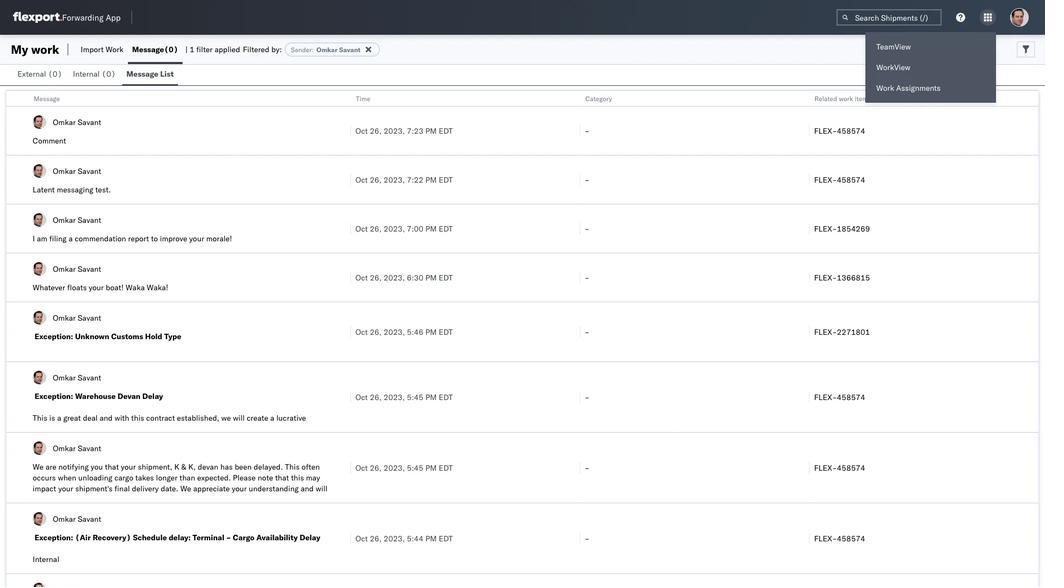 Task type: locate. For each thing, give the bounding box(es) containing it.
1 vertical spatial this
[[285, 463, 300, 472]]

work inside button
[[106, 45, 123, 54]]

this left often at the left
[[285, 463, 300, 472]]

omkar savant for whatever
[[53, 264, 101, 274]]

2 oct from the top
[[355, 175, 368, 185]]

internal
[[73, 69, 100, 79], [33, 555, 59, 565]]

omkar savant for we
[[53, 444, 101, 453]]

458574 for comment
[[837, 126, 865, 136]]

2 5:45 from the top
[[407, 464, 423, 473]]

1 horizontal spatial work
[[839, 94, 853, 103]]

as down appreciate
[[215, 495, 223, 505]]

unloading
[[78, 474, 112, 483]]

exception: unknown customs hold type
[[35, 332, 181, 342]]

2 vertical spatial message
[[34, 94, 60, 103]]

0 horizontal spatial and
[[100, 414, 113, 423]]

2 omkar savant from the top
[[53, 166, 101, 176]]

0 horizontal spatial delay
[[142, 392, 163, 401]]

3 458574 from the top
[[837, 393, 865, 402]]

0 horizontal spatial you
[[59, 495, 71, 505]]

and inside "we are notifying you that your shipment, k & k, devan has been delayed. this often occurs when unloading cargo takes longer than expected. please note that this may impact your shipment's final delivery date. we appreciate your understanding and will update you with the status of your shipment as soon as possible."
[[301, 484, 314, 494]]

message inside button
[[126, 69, 158, 79]]

will inside this is a great deal and with this contract established, we will create a lucrative partnership.
[[233, 414, 245, 423]]

schedule
[[133, 533, 167, 543]]

3 flex- from the top
[[814, 224, 837, 234]]

work assignments link
[[866, 78, 996, 99]]

omkar for we
[[53, 444, 76, 453]]

(0) down import work button
[[102, 69, 116, 79]]

1 vertical spatial and
[[301, 484, 314, 494]]

7 flex- from the top
[[814, 464, 837, 473]]

(0) for internal (0)
[[102, 69, 116, 79]]

4 resize handle column header from the left
[[1026, 91, 1039, 588]]

omkar right :
[[317, 45, 338, 54]]

0 vertical spatial internal
[[73, 69, 100, 79]]

1 vertical spatial will
[[316, 484, 327, 494]]

1 resize handle column header from the left
[[338, 91, 351, 588]]

1 horizontal spatial (0)
[[102, 69, 116, 79]]

you up unloading
[[91, 463, 103, 472]]

1 vertical spatial 5:45
[[407, 464, 423, 473]]

devan
[[198, 463, 218, 472]]

0 horizontal spatial work
[[106, 45, 123, 54]]

0 vertical spatial this
[[131, 414, 144, 423]]

1 5:45 from the top
[[407, 393, 423, 402]]

that up 'cargo'
[[105, 463, 119, 472]]

exception: for exception: (air recovery) schedule delay: terminal - cargo availability delay
[[35, 533, 73, 543]]

3 pm from the top
[[425, 224, 437, 234]]

to
[[151, 234, 158, 244]]

0 vertical spatial with
[[115, 414, 129, 423]]

1 horizontal spatial and
[[301, 484, 314, 494]]

commendation
[[75, 234, 126, 244]]

contract
[[146, 414, 175, 423]]

2 vertical spatial exception:
[[35, 533, 73, 543]]

delay up contract
[[142, 392, 163, 401]]

1 as from the left
[[186, 495, 194, 505]]

7 omkar savant from the top
[[53, 444, 101, 453]]

4 edt from the top
[[439, 273, 453, 283]]

- for comment
[[585, 126, 590, 136]]

resize handle column header for message
[[338, 91, 351, 588]]

work up item/shipment
[[876, 83, 894, 93]]

0 vertical spatial 5:45
[[407, 393, 423, 402]]

savant up "commendation"
[[78, 215, 101, 225]]

omkar for comment
[[53, 117, 76, 127]]

3 exception: from the top
[[35, 533, 73, 543]]

with down devan
[[115, 414, 129, 423]]

1 vertical spatial message
[[126, 69, 158, 79]]

0 vertical spatial this
[[33, 414, 47, 423]]

please
[[233, 474, 256, 483]]

1 horizontal spatial internal
[[73, 69, 100, 79]]

we are notifying you that your shipment, k & k, devan has been delayed. this often occurs when unloading cargo takes longer than expected. please note that this may impact your shipment's final delivery date. we appreciate your understanding and will update you with the status of your shipment as soon as possible.
[[33, 463, 327, 505]]

-
[[585, 126, 590, 136], [585, 175, 590, 185], [585, 224, 590, 234], [585, 273, 590, 283], [585, 327, 590, 337], [585, 393, 590, 402], [585, 464, 590, 473], [226, 533, 231, 543], [585, 534, 590, 544]]

2023, for comment
[[384, 126, 405, 136]]

1366815
[[837, 273, 870, 283]]

6 omkar savant from the top
[[53, 373, 101, 383]]

1 vertical spatial this
[[291, 474, 304, 483]]

0 horizontal spatial with
[[73, 495, 88, 505]]

0 horizontal spatial this
[[131, 414, 144, 423]]

exception: up is at the left bottom of the page
[[35, 392, 73, 401]]

exception: left unknown
[[35, 332, 73, 342]]

message left list at left top
[[126, 69, 158, 79]]

omkar savant for i
[[53, 215, 101, 225]]

2 horizontal spatial (0)
[[164, 45, 178, 54]]

omkar savant for exception:
[[53, 313, 101, 323]]

2 26, from the top
[[370, 175, 382, 185]]

flex- for i
[[814, 224, 837, 234]]

resize handle column header for related work item/shipment
[[1026, 91, 1039, 588]]

(0)
[[164, 45, 178, 54], [48, 69, 62, 79], [102, 69, 116, 79]]

2 pm from the top
[[425, 175, 437, 185]]

a right the filing
[[69, 234, 73, 244]]

4 458574 from the top
[[837, 464, 865, 473]]

customs
[[111, 332, 143, 342]]

savant down internal (0) button
[[78, 117, 101, 127]]

omkar savant up the "messaging"
[[53, 166, 101, 176]]

1 vertical spatial oct 26, 2023, 5:45 pm edt
[[355, 464, 453, 473]]

you right "update"
[[59, 495, 71, 505]]

that
[[105, 463, 119, 472], [275, 474, 289, 483]]

your
[[189, 234, 204, 244], [89, 283, 104, 293], [121, 463, 136, 472], [58, 484, 73, 494], [232, 484, 247, 494], [135, 495, 150, 505]]

6 flex- from the top
[[814, 393, 837, 402]]

work assignments
[[876, 83, 941, 93]]

4 omkar savant from the top
[[53, 264, 101, 274]]

- for whatever
[[585, 273, 590, 283]]

delay
[[142, 392, 163, 401], [300, 533, 320, 543]]

message up message list
[[132, 45, 164, 54]]

savant for latent
[[78, 166, 101, 176]]

omkar up comment
[[53, 117, 76, 127]]

with
[[115, 414, 129, 423], [73, 495, 88, 505]]

0 horizontal spatial a
[[57, 414, 61, 423]]

0 vertical spatial and
[[100, 414, 113, 423]]

related
[[815, 94, 837, 103]]

1 horizontal spatial this
[[285, 463, 300, 472]]

1 pm from the top
[[425, 126, 437, 136]]

message
[[132, 45, 164, 54], [126, 69, 158, 79], [34, 94, 60, 103]]

8 edt from the top
[[439, 534, 453, 544]]

1 horizontal spatial a
[[69, 234, 73, 244]]

list
[[160, 69, 174, 79]]

4 oct from the top
[[355, 273, 368, 283]]

omkar savant up the filing
[[53, 215, 101, 225]]

and down may
[[301, 484, 314, 494]]

0 horizontal spatial this
[[33, 414, 47, 423]]

3 26, from the top
[[370, 224, 382, 234]]

resize handle column header for category
[[796, 91, 809, 588]]

expected.
[[197, 474, 231, 483]]

26, for we
[[370, 464, 382, 473]]

omkar
[[317, 45, 338, 54], [53, 117, 76, 127], [53, 166, 76, 176], [53, 215, 76, 225], [53, 264, 76, 274], [53, 313, 76, 323], [53, 373, 76, 383], [53, 444, 76, 453], [53, 515, 76, 524]]

exception:
[[35, 332, 73, 342], [35, 392, 73, 401], [35, 533, 73, 543]]

edt for whatever
[[439, 273, 453, 283]]

0 horizontal spatial internal
[[33, 555, 59, 565]]

this left is at the left bottom of the page
[[33, 414, 47, 423]]

omkar savant up (air
[[53, 515, 101, 524]]

5 2023, from the top
[[384, 327, 405, 337]]

1 vertical spatial work
[[839, 94, 853, 103]]

6:30
[[407, 273, 423, 283]]

exception: left (air
[[35, 533, 73, 543]]

2 flex- from the top
[[814, 175, 837, 185]]

and inside this is a great deal and with this contract established, we will create a lucrative partnership.
[[100, 414, 113, 423]]

6 26, from the top
[[370, 393, 382, 402]]

teamview
[[876, 42, 911, 51]]

status
[[103, 495, 124, 505]]

1 flex- from the top
[[814, 126, 837, 136]]

3 resize handle column header from the left
[[796, 91, 809, 588]]

work up external (0)
[[31, 42, 59, 57]]

omkar savant for comment
[[53, 117, 101, 127]]

2 2023, from the top
[[384, 175, 405, 185]]

this
[[131, 414, 144, 423], [291, 474, 304, 483]]

1 horizontal spatial this
[[291, 474, 304, 483]]

flex- 458574 for we
[[814, 464, 865, 473]]

26,
[[370, 126, 382, 136], [370, 175, 382, 185], [370, 224, 382, 234], [370, 273, 382, 283], [370, 327, 382, 337], [370, 393, 382, 402], [370, 464, 382, 473], [370, 534, 382, 544]]

3 edt from the top
[[439, 224, 453, 234]]

as left soon
[[186, 495, 194, 505]]

test.
[[95, 185, 111, 195]]

message for (0)
[[132, 45, 164, 54]]

savant up (air
[[78, 515, 101, 524]]

import work
[[81, 45, 123, 54]]

1 26, from the top
[[370, 126, 382, 136]]

we down the than
[[180, 484, 191, 494]]

2 flex- 458574 from the top
[[814, 175, 865, 185]]

cargo
[[233, 533, 255, 543]]

1 horizontal spatial delay
[[300, 533, 320, 543]]

2 horizontal spatial a
[[270, 414, 274, 423]]

than
[[179, 474, 195, 483]]

omkar up latent messaging test.
[[53, 166, 76, 176]]

0 vertical spatial oct 26, 2023, 5:45 pm edt
[[355, 393, 453, 402]]

work for related
[[839, 94, 853, 103]]

exception: (air recovery) schedule delay: terminal - cargo availability delay
[[35, 533, 320, 543]]

savant up whatever floats your boat! waka waka!
[[78, 264, 101, 274]]

5 pm from the top
[[425, 327, 437, 337]]

exception: warehouse devan delay
[[35, 392, 163, 401]]

flex- 458574
[[814, 126, 865, 136], [814, 175, 865, 185], [814, 393, 865, 402], [814, 464, 865, 473], [814, 534, 865, 544]]

5 oct from the top
[[355, 327, 368, 337]]

1 vertical spatial work
[[876, 83, 894, 93]]

exception: for exception: warehouse devan delay
[[35, 392, 73, 401]]

pm for latent
[[425, 175, 437, 185]]

oct for whatever
[[355, 273, 368, 283]]

edt
[[439, 126, 453, 136], [439, 175, 453, 185], [439, 224, 453, 234], [439, 273, 453, 283], [439, 327, 453, 337], [439, 393, 453, 402], [439, 464, 453, 473], [439, 534, 453, 544]]

edt for i
[[439, 224, 453, 234]]

(0) for message (0)
[[164, 45, 178, 54]]

savant up test. on the left of the page
[[78, 166, 101, 176]]

2 edt from the top
[[439, 175, 453, 185]]

unknown
[[75, 332, 109, 342]]

7 26, from the top
[[370, 464, 382, 473]]

1 vertical spatial exception:
[[35, 392, 73, 401]]

2 as from the left
[[215, 495, 223, 505]]

0 horizontal spatial will
[[233, 414, 245, 423]]

a
[[69, 234, 73, 244], [57, 414, 61, 423], [270, 414, 274, 423]]

work
[[106, 45, 123, 54], [876, 83, 894, 93]]

resize handle column header
[[338, 91, 351, 588], [567, 91, 580, 588], [796, 91, 809, 588], [1026, 91, 1039, 588]]

:
[[312, 45, 314, 54]]

omkar savant up comment
[[53, 117, 101, 127]]

app
[[106, 12, 121, 23]]

0 vertical spatial delay
[[142, 392, 163, 401]]

savant for i
[[78, 215, 101, 225]]

occurs
[[33, 474, 56, 483]]

we up occurs
[[33, 463, 44, 472]]

savant for whatever
[[78, 264, 101, 274]]

messaging
[[57, 185, 93, 195]]

latent messaging test.
[[33, 185, 111, 195]]

oct 26, 2023, 6:30 pm edt
[[355, 273, 453, 283]]

delay:
[[169, 533, 191, 543]]

message list
[[126, 69, 174, 79]]

forwarding
[[62, 12, 104, 23]]

0 vertical spatial will
[[233, 414, 245, 423]]

internal for internal (0)
[[73, 69, 100, 79]]

this inside "we are notifying you that your shipment, k & k, devan has been delayed. this often occurs when unloading cargo takes longer than expected. please note that this may impact your shipment's final delivery date. we appreciate your understanding and will update you with the status of your shipment as soon as possible."
[[285, 463, 300, 472]]

0 horizontal spatial we
[[33, 463, 44, 472]]

0 vertical spatial work
[[31, 42, 59, 57]]

2 resize handle column header from the left
[[567, 91, 580, 588]]

pm for i
[[425, 224, 437, 234]]

omkar up floats on the top left
[[53, 264, 76, 274]]

work right related
[[839, 94, 853, 103]]

4 2023, from the top
[[384, 273, 405, 283]]

2 458574 from the top
[[837, 175, 865, 185]]

time
[[356, 94, 370, 103]]

will down may
[[316, 484, 327, 494]]

3 flex- 458574 from the top
[[814, 393, 865, 402]]

this inside this is a great deal and with this contract established, we will create a lucrative partnership.
[[131, 414, 144, 423]]

i am filing a commendation report to improve your morale!
[[33, 234, 232, 244]]

8 2023, from the top
[[384, 534, 405, 544]]

3 omkar savant from the top
[[53, 215, 101, 225]]

work right import
[[106, 45, 123, 54]]

omkar savant up unknown
[[53, 313, 101, 323]]

we
[[33, 463, 44, 472], [180, 484, 191, 494]]

4 flex- 458574 from the top
[[814, 464, 865, 473]]

omkar savant
[[53, 117, 101, 127], [53, 166, 101, 176], [53, 215, 101, 225], [53, 264, 101, 274], [53, 313, 101, 323], [53, 373, 101, 383], [53, 444, 101, 453], [53, 515, 101, 524]]

omkar savant up warehouse
[[53, 373, 101, 383]]

delay right availability
[[300, 533, 320, 543]]

internal inside button
[[73, 69, 100, 79]]

1 2023, from the top
[[384, 126, 405, 136]]

&
[[181, 463, 186, 472]]

as
[[186, 495, 194, 505], [215, 495, 223, 505]]

been
[[235, 463, 252, 472]]

2 exception: from the top
[[35, 392, 73, 401]]

edt for exception:
[[439, 327, 453, 337]]

0 horizontal spatial that
[[105, 463, 119, 472]]

1 vertical spatial with
[[73, 495, 88, 505]]

update
[[33, 495, 57, 505]]

7:22
[[407, 175, 423, 185]]

0 horizontal spatial as
[[186, 495, 194, 505]]

5 flex- 458574 from the top
[[814, 534, 865, 544]]

flex-
[[814, 126, 837, 136], [814, 175, 837, 185], [814, 224, 837, 234], [814, 273, 837, 283], [814, 327, 837, 337], [814, 393, 837, 402], [814, 464, 837, 473], [814, 534, 837, 544]]

oct for comment
[[355, 126, 368, 136]]

a right is at the left bottom of the page
[[57, 414, 61, 423]]

3 oct from the top
[[355, 224, 368, 234]]

your down 'when'
[[58, 484, 73, 494]]

omkar savant up notifying
[[53, 444, 101, 453]]

(0) left |
[[164, 45, 178, 54]]

with left the
[[73, 495, 88, 505]]

type
[[164, 332, 181, 342]]

26, for whatever
[[370, 273, 382, 283]]

7 2023, from the top
[[384, 464, 405, 473]]

omkar down floats on the top left
[[53, 313, 76, 323]]

4 pm from the top
[[425, 273, 437, 283]]

5 flex- from the top
[[814, 327, 837, 337]]

omkar up the filing
[[53, 215, 76, 225]]

7 edt from the top
[[439, 464, 453, 473]]

1 exception: from the top
[[35, 332, 73, 342]]

1 horizontal spatial we
[[180, 484, 191, 494]]

- for exception:
[[585, 327, 590, 337]]

7 oct from the top
[[355, 464, 368, 473]]

savant up unknown
[[78, 313, 101, 323]]

omkar for exception:
[[53, 313, 76, 323]]

a right create
[[270, 414, 274, 423]]

3 2023, from the top
[[384, 224, 405, 234]]

k
[[174, 463, 179, 472]]

Search Shipments (/) text field
[[837, 9, 942, 26]]

this left contract
[[131, 414, 144, 423]]

- for i
[[585, 224, 590, 234]]

7 pm from the top
[[425, 464, 437, 473]]

resize handle column header for time
[[567, 91, 580, 588]]

and right deal
[[100, 414, 113, 423]]

internal (0) button
[[69, 64, 122, 85]]

1 horizontal spatial with
[[115, 414, 129, 423]]

1 oct from the top
[[355, 126, 368, 136]]

flex- 1366815
[[814, 273, 870, 283]]

will right we
[[233, 414, 245, 423]]

5 26, from the top
[[370, 327, 382, 337]]

message down external (0) button
[[34, 94, 60, 103]]

1 horizontal spatial as
[[215, 495, 223, 505]]

5 omkar savant from the top
[[53, 313, 101, 323]]

1 edt from the top
[[439, 126, 453, 136]]

2023, for we
[[384, 464, 405, 473]]

savant up notifying
[[78, 444, 101, 453]]

teamview link
[[866, 36, 996, 57]]

0 horizontal spatial work
[[31, 42, 59, 57]]

1 horizontal spatial will
[[316, 484, 327, 494]]

0 vertical spatial message
[[132, 45, 164, 54]]

1 flex- 458574 from the top
[[814, 126, 865, 136]]

omkar up notifying
[[53, 444, 76, 453]]

workview link
[[866, 57, 996, 78]]

1 horizontal spatial you
[[91, 463, 103, 472]]

(0) right the external at the left of the page
[[48, 69, 62, 79]]

1 vertical spatial internal
[[33, 555, 59, 565]]

1 omkar savant from the top
[[53, 117, 101, 127]]

devan
[[118, 392, 140, 401]]

your up 'cargo'
[[121, 463, 136, 472]]

1 vertical spatial we
[[180, 484, 191, 494]]

edt for latent
[[439, 175, 453, 185]]

0 vertical spatial exception:
[[35, 332, 73, 342]]

5 edt from the top
[[439, 327, 453, 337]]

pm for exception:
[[425, 327, 437, 337]]

- for we
[[585, 464, 590, 473]]

(air
[[75, 533, 91, 543]]

this left may
[[291, 474, 304, 483]]

that up understanding
[[275, 474, 289, 483]]

omkar savant up floats on the top left
[[53, 264, 101, 274]]

0 horizontal spatial (0)
[[48, 69, 62, 79]]

the
[[90, 495, 101, 505]]

1 458574 from the top
[[837, 126, 865, 136]]

we
[[221, 414, 231, 423]]

458574
[[837, 126, 865, 136], [837, 175, 865, 185], [837, 393, 865, 402], [837, 464, 865, 473], [837, 534, 865, 544]]

2 oct 26, 2023, 5:45 pm edt from the top
[[355, 464, 453, 473]]

2023, for whatever
[[384, 273, 405, 283]]

omkar savant for latent
[[53, 166, 101, 176]]

1 horizontal spatial that
[[275, 474, 289, 483]]

by:
[[271, 45, 282, 54]]

is
[[49, 414, 55, 423]]

with inside "we are notifying you that your shipment, k & k, devan has been delayed. this often occurs when unloading cargo takes longer than expected. please note that this may impact your shipment's final delivery date. we appreciate your understanding and will update you with the status of your shipment as soon as possible."
[[73, 495, 88, 505]]

0 vertical spatial you
[[91, 463, 103, 472]]

pm
[[425, 126, 437, 136], [425, 175, 437, 185], [425, 224, 437, 234], [425, 273, 437, 283], [425, 327, 437, 337], [425, 393, 437, 402], [425, 464, 437, 473], [425, 534, 437, 544]]

5 458574 from the top
[[837, 534, 865, 544]]

filter
[[196, 45, 213, 54]]

4 flex- from the top
[[814, 273, 837, 283]]

4 26, from the top
[[370, 273, 382, 283]]

0 vertical spatial work
[[106, 45, 123, 54]]

note
[[258, 474, 273, 483]]

savant
[[339, 45, 361, 54], [78, 117, 101, 127], [78, 166, 101, 176], [78, 215, 101, 225], [78, 264, 101, 274], [78, 313, 101, 323], [78, 373, 101, 383], [78, 444, 101, 453], [78, 515, 101, 524]]



Task type: describe. For each thing, give the bounding box(es) containing it.
are
[[46, 463, 56, 472]]

will inside "we are notifying you that your shipment, k & k, devan has been delayed. this often occurs when unloading cargo takes longer than expected. please note that this may impact your shipment's final delivery date. we appreciate your understanding and will update you with the status of your shipment as soon as possible."
[[316, 484, 327, 494]]

message for list
[[126, 69, 158, 79]]

delivery
[[132, 484, 159, 494]]

when
[[58, 474, 76, 483]]

date.
[[161, 484, 178, 494]]

26, for comment
[[370, 126, 382, 136]]

forwarding app link
[[13, 12, 121, 23]]

(0) for external (0)
[[48, 69, 62, 79]]

| 1 filter applied filtered by:
[[185, 45, 282, 54]]

0 vertical spatial that
[[105, 463, 119, 472]]

1 vertical spatial you
[[59, 495, 71, 505]]

oct 26, 2023, 5:46 pm edt
[[355, 327, 453, 337]]

omkar for i
[[53, 215, 76, 225]]

forwarding app
[[62, 12, 121, 23]]

flex- for comment
[[814, 126, 837, 136]]

26, for latent
[[370, 175, 382, 185]]

flex- for we
[[814, 464, 837, 473]]

may
[[306, 474, 320, 483]]

takes
[[135, 474, 154, 483]]

6 pm from the top
[[425, 393, 437, 402]]

your up possible.
[[232, 484, 247, 494]]

delayed.
[[254, 463, 283, 472]]

oct for i
[[355, 224, 368, 234]]

flex- 458574 for latent
[[814, 175, 865, 185]]

external (0)
[[17, 69, 62, 79]]

appreciate
[[193, 484, 230, 494]]

category
[[585, 94, 612, 103]]

8 pm from the top
[[425, 534, 437, 544]]

458574 for we
[[837, 464, 865, 473]]

8 oct from the top
[[355, 534, 368, 544]]

savant up warehouse
[[78, 373, 101, 383]]

sender : omkar savant
[[291, 45, 361, 54]]

often
[[302, 463, 320, 472]]

flex- for exception:
[[814, 327, 837, 337]]

omkar for latent
[[53, 166, 76, 176]]

shipment,
[[138, 463, 172, 472]]

understanding
[[249, 484, 299, 494]]

message list button
[[122, 64, 178, 85]]

notifying
[[58, 463, 89, 472]]

shipment's
[[75, 484, 113, 494]]

hold
[[145, 332, 162, 342]]

1 horizontal spatial work
[[876, 83, 894, 93]]

savant for we
[[78, 444, 101, 453]]

recovery)
[[93, 533, 131, 543]]

1 vertical spatial delay
[[300, 533, 320, 543]]

this inside "we are notifying you that your shipment, k & k, devan has been delayed. this often occurs when unloading cargo takes longer than expected. please note that this may impact your shipment's final delivery date. we appreciate your understanding and will update you with the status of your shipment as soon as possible."
[[291, 474, 304, 483]]

with inside this is a great deal and with this contract established, we will create a lucrative partnership.
[[115, 414, 129, 423]]

established,
[[177, 414, 219, 423]]

pm for we
[[425, 464, 437, 473]]

assignments
[[896, 83, 941, 93]]

flex- for whatever
[[814, 273, 837, 283]]

shipment
[[152, 495, 184, 505]]

k,
[[188, 463, 196, 472]]

savant for exception:
[[78, 313, 101, 323]]

- for latent
[[585, 175, 590, 185]]

458574 for latent
[[837, 175, 865, 185]]

1854269
[[837, 224, 870, 234]]

flexport. image
[[13, 12, 62, 23]]

boat!
[[106, 283, 124, 293]]

1 vertical spatial that
[[275, 474, 289, 483]]

applied
[[215, 45, 240, 54]]

item/shipment
[[855, 94, 900, 103]]

edt for comment
[[439, 126, 453, 136]]

0 vertical spatial we
[[33, 463, 44, 472]]

omkar for whatever
[[53, 264, 76, 274]]

flex- 2271801
[[814, 327, 870, 337]]

exception: for exception: unknown customs hold type
[[35, 332, 73, 342]]

cargo
[[114, 474, 133, 483]]

your left boat! on the left of the page
[[89, 283, 104, 293]]

waka!
[[147, 283, 168, 293]]

oct for exception:
[[355, 327, 368, 337]]

create
[[247, 414, 268, 423]]

availability
[[256, 533, 298, 543]]

your left morale!
[[189, 234, 204, 244]]

2023, for i
[[384, 224, 405, 234]]

oct for we
[[355, 464, 368, 473]]

6 2023, from the top
[[384, 393, 405, 402]]

7:23
[[407, 126, 423, 136]]

edt for we
[[439, 464, 453, 473]]

6 edt from the top
[[439, 393, 453, 402]]

internal (0)
[[73, 69, 116, 79]]

flex- 458574 for comment
[[814, 126, 865, 136]]

internal for internal
[[33, 555, 59, 565]]

morale!
[[206, 234, 232, 244]]

has
[[220, 463, 233, 472]]

i
[[33, 234, 35, 244]]

your down delivery
[[135, 495, 150, 505]]

whatever floats your boat! waka waka!
[[33, 283, 168, 293]]

26, for i
[[370, 224, 382, 234]]

8 flex- from the top
[[814, 534, 837, 544]]

longer
[[156, 474, 178, 483]]

soon
[[196, 495, 213, 505]]

my work
[[11, 42, 59, 57]]

sender
[[291, 45, 312, 54]]

oct 26, 2023, 5:44 pm edt
[[355, 534, 453, 544]]

am
[[37, 234, 47, 244]]

partnership.
[[33, 425, 75, 434]]

of
[[126, 495, 133, 505]]

7:00
[[407, 224, 423, 234]]

workview
[[876, 63, 911, 72]]

report
[[128, 234, 149, 244]]

deal
[[83, 414, 98, 423]]

omkar up warehouse
[[53, 373, 76, 383]]

2023, for exception:
[[384, 327, 405, 337]]

my
[[11, 42, 28, 57]]

lucrative
[[276, 414, 306, 423]]

external
[[17, 69, 46, 79]]

this is a great deal and with this contract established, we will create a lucrative partnership.
[[33, 414, 306, 434]]

8 omkar savant from the top
[[53, 515, 101, 524]]

this inside this is a great deal and with this contract established, we will create a lucrative partnership.
[[33, 414, 47, 423]]

6 oct from the top
[[355, 393, 368, 402]]

8 26, from the top
[[370, 534, 382, 544]]

comment
[[33, 136, 66, 146]]

26, for exception:
[[370, 327, 382, 337]]

work for my
[[31, 42, 59, 57]]

omkar up (air
[[53, 515, 76, 524]]

warehouse
[[75, 392, 116, 401]]

flex- for latent
[[814, 175, 837, 185]]

whatever
[[33, 283, 65, 293]]

oct for latent
[[355, 175, 368, 185]]

latent
[[33, 185, 55, 195]]

pm for comment
[[425, 126, 437, 136]]

final
[[115, 484, 130, 494]]

oct 26, 2023, 7:22 pm edt
[[355, 175, 453, 185]]

savant for comment
[[78, 117, 101, 127]]

2023, for latent
[[384, 175, 405, 185]]

pm for whatever
[[425, 273, 437, 283]]

1 oct 26, 2023, 5:45 pm edt from the top
[[355, 393, 453, 402]]

import work button
[[76, 35, 128, 64]]

5:46
[[407, 327, 423, 337]]

filtered
[[243, 45, 269, 54]]

flex- 1854269
[[814, 224, 870, 234]]

filing
[[49, 234, 67, 244]]

impact
[[33, 484, 56, 494]]

savant right :
[[339, 45, 361, 54]]



Task type: vqa. For each thing, say whether or not it's contained in the screenshot.
fifth flex- from the top of the page
yes



